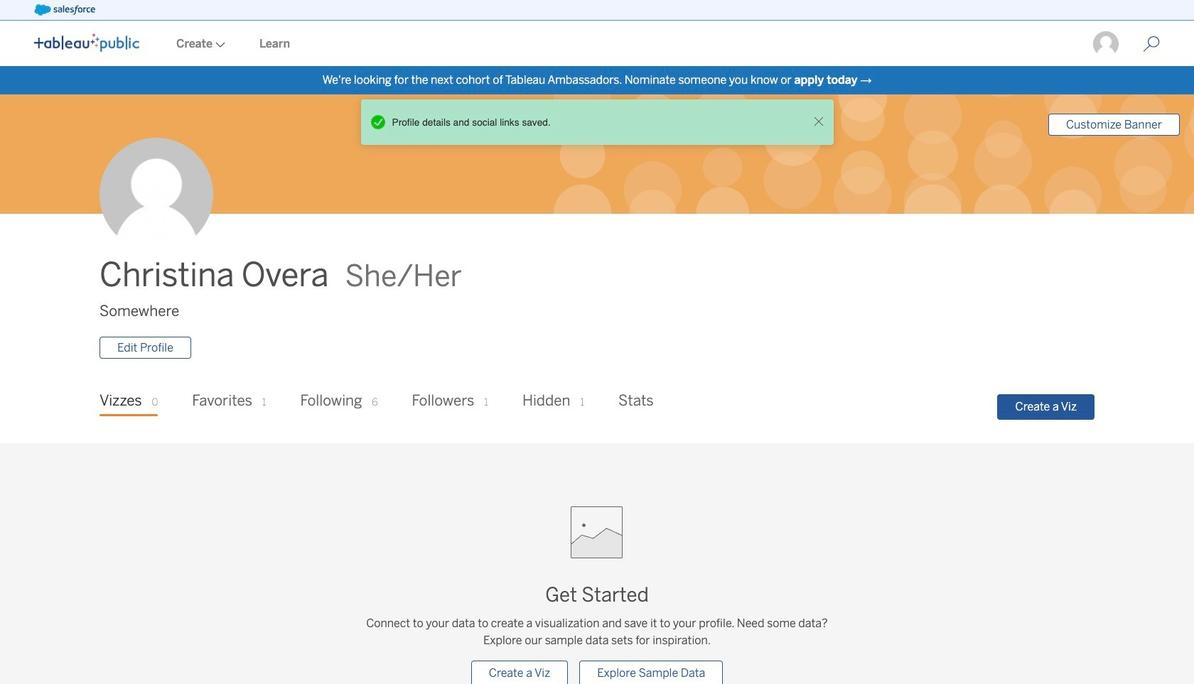 Task type: vqa. For each thing, say whether or not it's contained in the screenshot.
tara.schultz icon
no



Task type: locate. For each thing, give the bounding box(es) containing it.
logo image
[[34, 33, 139, 52]]

avatar image
[[100, 138, 213, 252]]

alert
[[367, 111, 810, 134]]



Task type: describe. For each thing, give the bounding box(es) containing it.
salesforce logo image
[[34, 4, 95, 16]]

create image
[[213, 42, 225, 48]]

go to search image
[[1126, 36, 1177, 53]]

christina.overa image
[[1092, 30, 1121, 58]]



